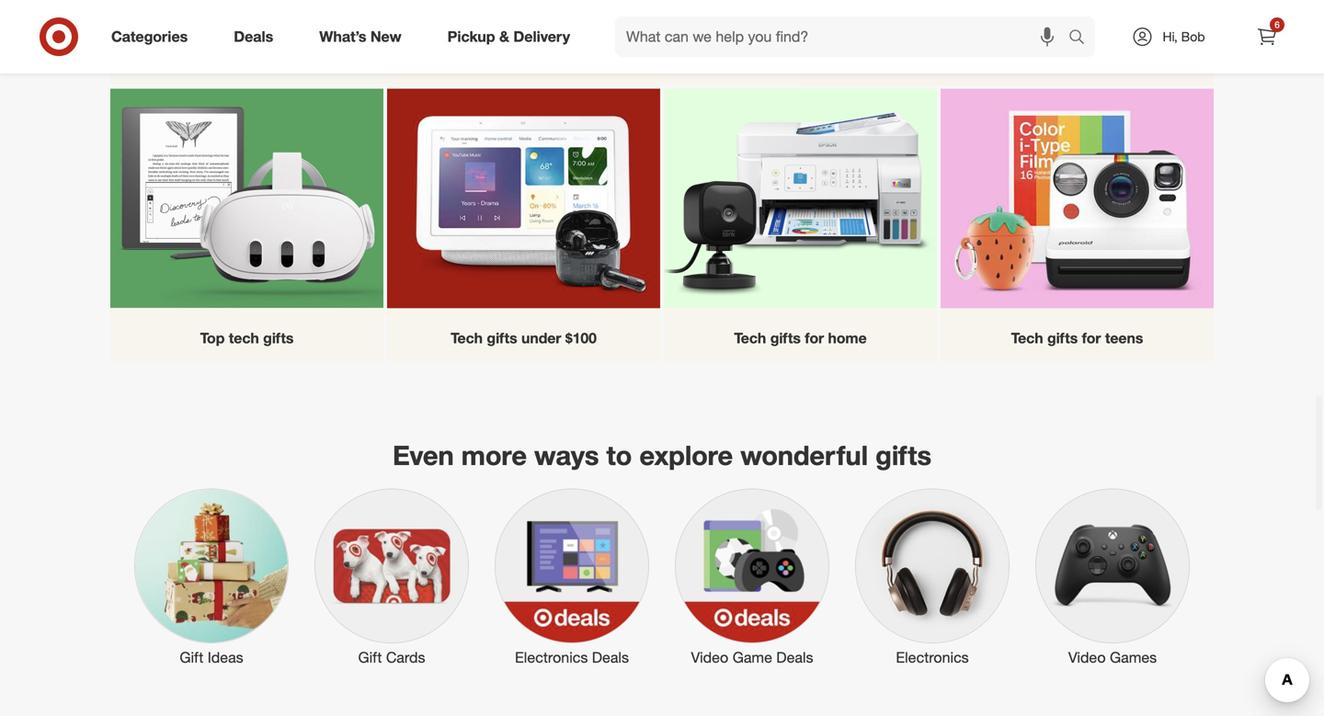 Task type: describe. For each thing, give the bounding box(es) containing it.
gifts for tech gifts for home
[[771, 329, 801, 347]]

categories link
[[96, 17, 211, 57]]

what's new
[[319, 28, 402, 46]]

tech for tech gifts under $100
[[451, 329, 483, 347]]

pickup & delivery
[[448, 28, 570, 46]]

&
[[500, 28, 510, 46]]

hi,
[[1163, 29, 1178, 45]]

more
[[462, 439, 527, 472]]

electronics deals
[[515, 649, 629, 667]]

for for teens
[[1082, 329, 1102, 347]]

what's new link
[[304, 17, 425, 57]]

search
[[1061, 30, 1105, 47]]

0 horizontal spatial deals
[[234, 28, 273, 46]]

video games
[[1069, 649, 1158, 667]]

electronics for electronics
[[896, 649, 969, 667]]

6
[[1275, 19, 1280, 30]]

delivery
[[514, 28, 570, 46]]

bob
[[1182, 29, 1206, 45]]

search button
[[1061, 17, 1105, 61]]

ideas
[[208, 649, 243, 667]]

electronics deals link
[[482, 485, 662, 669]]

for for home
[[805, 329, 824, 347]]

cards
[[386, 649, 426, 667]]

games
[[1110, 649, 1158, 667]]

tech
[[229, 329, 259, 347]]

even more ways to explore wonderful gifts
[[393, 439, 932, 472]]

video game deals link
[[662, 485, 843, 669]]

categories
[[111, 28, 188, 46]]

electronics for electronics deals
[[515, 649, 588, 667]]

tech for tech gifts for home
[[734, 329, 767, 347]]

top tech gifts
[[200, 329, 294, 347]]



Task type: locate. For each thing, give the bounding box(es) containing it.
2 electronics from the left
[[896, 649, 969, 667]]

3 tech from the left
[[1012, 329, 1044, 347]]

for left teens
[[1082, 329, 1102, 347]]

What can we help you find? suggestions appear below search field
[[616, 17, 1074, 57]]

video for video games
[[1069, 649, 1106, 667]]

video
[[691, 649, 729, 667], [1069, 649, 1106, 667]]

gifts for tech gifts for teens
[[1048, 329, 1078, 347]]

new
[[371, 28, 402, 46]]

gift for gift ideas
[[180, 649, 204, 667]]

teens
[[1106, 329, 1144, 347]]

tech gifts for home
[[734, 329, 867, 347]]

2 gift from the left
[[358, 649, 382, 667]]

gift for gift cards
[[358, 649, 382, 667]]

$100
[[566, 329, 597, 347]]

explore
[[640, 439, 733, 472]]

2 video from the left
[[1069, 649, 1106, 667]]

gift
[[180, 649, 204, 667], [358, 649, 382, 667]]

gift inside 'link'
[[180, 649, 204, 667]]

1 gift from the left
[[180, 649, 204, 667]]

1 tech from the left
[[451, 329, 483, 347]]

1 horizontal spatial tech
[[734, 329, 767, 347]]

6 link
[[1248, 17, 1288, 57]]

1 horizontal spatial gift
[[358, 649, 382, 667]]

2 horizontal spatial deals
[[777, 649, 814, 667]]

0 horizontal spatial electronics
[[515, 649, 588, 667]]

what's
[[319, 28, 367, 46]]

gift ideas link
[[121, 485, 302, 669]]

for
[[805, 329, 824, 347], [1082, 329, 1102, 347]]

gifts for tech gifts under $100
[[487, 329, 518, 347]]

video left the games at the right of page
[[1069, 649, 1106, 667]]

0 horizontal spatial video
[[691, 649, 729, 667]]

video for video game deals
[[691, 649, 729, 667]]

electronics
[[515, 649, 588, 667], [896, 649, 969, 667]]

wonderful
[[741, 439, 869, 472]]

0 horizontal spatial for
[[805, 329, 824, 347]]

home
[[828, 329, 867, 347]]

2 horizontal spatial tech
[[1012, 329, 1044, 347]]

video left game
[[691, 649, 729, 667]]

gift ideas
[[180, 649, 243, 667]]

2 for from the left
[[1082, 329, 1102, 347]]

1 for from the left
[[805, 329, 824, 347]]

deals
[[234, 28, 273, 46], [592, 649, 629, 667], [777, 649, 814, 667]]

gift cards
[[358, 649, 426, 667]]

under
[[522, 329, 562, 347]]

1 horizontal spatial for
[[1082, 329, 1102, 347]]

gift left cards
[[358, 649, 382, 667]]

0 horizontal spatial gift
[[180, 649, 204, 667]]

1 horizontal spatial video
[[1069, 649, 1106, 667]]

deals link
[[218, 17, 296, 57]]

1 electronics from the left
[[515, 649, 588, 667]]

1 horizontal spatial electronics
[[896, 649, 969, 667]]

1 horizontal spatial deals
[[592, 649, 629, 667]]

even
[[393, 439, 454, 472]]

pickup & delivery link
[[432, 17, 593, 57]]

tech gifts under $100
[[451, 329, 601, 347]]

to
[[607, 439, 632, 472]]

gifts
[[263, 329, 294, 347], [487, 329, 518, 347], [771, 329, 801, 347], [1048, 329, 1078, 347], [876, 439, 932, 472]]

ways
[[535, 439, 599, 472]]

game
[[733, 649, 773, 667]]

2 tech from the left
[[734, 329, 767, 347]]

video game deals
[[691, 649, 814, 667]]

top
[[200, 329, 225, 347]]

0 horizontal spatial tech
[[451, 329, 483, 347]]

pickup
[[448, 28, 495, 46]]

gift cards link
[[302, 485, 482, 669]]

tech gifts for teens
[[1012, 329, 1144, 347]]

video games link
[[1023, 485, 1203, 669]]

electronics link
[[843, 485, 1023, 669]]

for left home on the right
[[805, 329, 824, 347]]

tech
[[451, 329, 483, 347], [734, 329, 767, 347], [1012, 329, 1044, 347]]

tech for tech gifts for teens
[[1012, 329, 1044, 347]]

1 video from the left
[[691, 649, 729, 667]]

hi, bob
[[1163, 29, 1206, 45]]

gift left ideas
[[180, 649, 204, 667]]



Task type: vqa. For each thing, say whether or not it's contained in the screenshot.
HI,
yes



